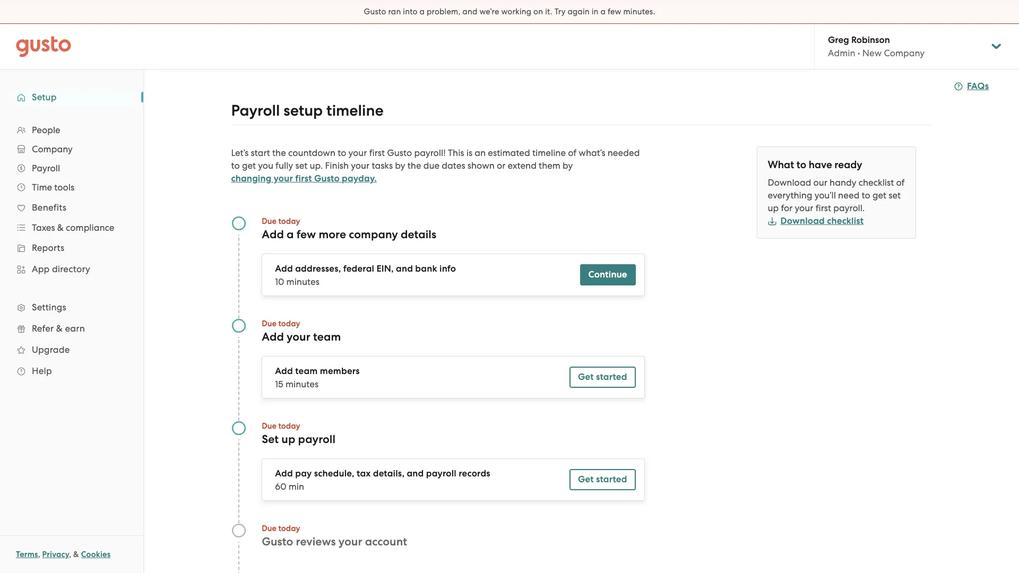 Task type: vqa. For each thing, say whether or not it's contained in the screenshot.
Hiring
no



Task type: describe. For each thing, give the bounding box(es) containing it.
due today gusto reviews your account
[[262, 524, 407, 549]]

fully
[[276, 160, 293, 171]]

get started for team
[[578, 372, 627, 383]]

cookies
[[81, 550, 111, 560]]

refer & earn link
[[11, 319, 133, 338]]

add team members 15 minutes
[[275, 366, 360, 390]]

taxes
[[32, 222, 55, 233]]

everything
[[768, 190, 813, 201]]

benefits
[[32, 202, 66, 213]]

first for changing
[[295, 173, 312, 184]]

of inside download our handy checklist of everything you'll need to get set up for your first payroll.
[[896, 177, 905, 188]]

circle blank image
[[231, 523, 246, 538]]

started for payroll
[[596, 474, 627, 485]]

pay
[[295, 468, 312, 479]]

•
[[858, 48, 860, 58]]

set inside download our handy checklist of everything you'll need to get set up for your first payroll.
[[889, 190, 901, 201]]

our
[[814, 177, 828, 188]]

taxes & compliance button
[[11, 218, 133, 237]]

time tools
[[32, 182, 74, 193]]

due
[[424, 160, 440, 171]]

what to have ready
[[768, 159, 863, 171]]

company inside greg robinson admin • new company
[[884, 48, 925, 58]]

more
[[319, 228, 346, 242]]

continue button
[[580, 264, 636, 286]]

help link
[[11, 362, 133, 381]]

need
[[838, 190, 860, 201]]

add for a
[[275, 263, 293, 274]]

this
[[448, 148, 464, 158]]

download checklist link
[[768, 216, 864, 227]]

get started for payroll
[[578, 474, 627, 485]]

terms
[[16, 550, 38, 560]]

payroll setup timeline
[[231, 101, 384, 120]]

have
[[809, 159, 832, 171]]

benefits link
[[11, 198, 133, 217]]

today for a
[[278, 217, 300, 226]]

extend
[[508, 160, 537, 171]]

company button
[[11, 140, 133, 159]]

gusto inside due today gusto reviews your account
[[262, 535, 293, 549]]

finish your tasks by the due dates shown or extend them by changing your first gusto payday.
[[231, 160, 573, 184]]

changing
[[231, 173, 272, 184]]

the inside finish your tasks by the due dates shown or extend them by changing your first gusto payday.
[[408, 160, 421, 171]]

few inside due today add a few more company details
[[297, 228, 316, 242]]

greg robinson admin • new company
[[828, 35, 925, 58]]

set
[[262, 433, 279, 446]]

you'll
[[815, 190, 836, 201]]

tasks
[[372, 160, 393, 171]]

start
[[251, 148, 270, 158]]

terms , privacy , & cookies
[[16, 550, 111, 560]]

for
[[781, 203, 793, 213]]

cookies button
[[81, 548, 111, 561]]

directory
[[52, 264, 90, 274]]

in
[[592, 7, 599, 16]]

first for for
[[816, 203, 831, 213]]

timeline inside let's start the countdown to your first gusto payroll! this is an estimated                     timeline of what's needed to get you fully set up.
[[532, 148, 566, 158]]

into
[[403, 7, 418, 16]]

robinson
[[852, 35, 890, 46]]

your inside download our handy checklist of everything you'll need to get set up for your first payroll.
[[795, 203, 814, 213]]

your down fully
[[274, 173, 293, 184]]

problem,
[[427, 7, 461, 16]]

add inside "due today add your team"
[[262, 330, 284, 344]]

minutes inside add team members 15 minutes
[[286, 379, 319, 390]]

& for earn
[[56, 323, 63, 334]]

payroll inside due today set up payroll
[[298, 433, 336, 446]]

get inside let's start the countdown to your first gusto payroll! this is an estimated                     timeline of what's needed to get you fully set up.
[[242, 160, 256, 171]]

download for download checklist
[[781, 216, 825, 227]]

and inside add addresses, federal ein, and bank info 10 minutes
[[396, 263, 413, 274]]

dates
[[442, 160, 465, 171]]

add addresses, federal ein, and bank info 10 minutes
[[275, 263, 456, 287]]

ein,
[[377, 263, 394, 274]]

people button
[[11, 121, 133, 140]]

setup link
[[11, 88, 133, 107]]

2 , from the left
[[69, 550, 71, 560]]

ready
[[835, 159, 863, 171]]

download for download our handy checklist of everything you'll need to get set up for your first payroll.
[[768, 177, 811, 188]]

10
[[275, 277, 284, 287]]

up inside due today set up payroll
[[282, 433, 295, 446]]

gusto ran into a problem, and we're working on it. try again in a few minutes.
[[364, 7, 655, 16]]

add pay schedule, tax details, and payroll records 60 min
[[275, 468, 490, 492]]

your inside let's start the countdown to your first gusto payroll! this is an estimated                     timeline of what's needed to get you fully set up.
[[349, 148, 367, 158]]

team inside add team members 15 minutes
[[295, 366, 318, 377]]

1 by from the left
[[395, 160, 405, 171]]

payroll inside 'add pay schedule, tax details, and payroll records 60 min'
[[426, 468, 457, 479]]

again
[[568, 7, 590, 16]]

download checklist
[[781, 216, 864, 227]]

new
[[863, 48, 882, 58]]

needed
[[608, 148, 640, 158]]

info
[[440, 263, 456, 274]]

reviews
[[296, 535, 336, 549]]

get for set up payroll
[[578, 474, 594, 485]]

60
[[275, 482, 286, 492]]

list containing people
[[0, 121, 143, 382]]

tax
[[357, 468, 371, 479]]

gusto navigation element
[[0, 70, 143, 399]]

2 horizontal spatial a
[[601, 7, 606, 16]]

earn
[[65, 323, 85, 334]]

started for team
[[596, 372, 627, 383]]

get inside download our handy checklist of everything you'll need to get set up for your first payroll.
[[873, 190, 887, 201]]

people
[[32, 125, 60, 135]]

privacy link
[[42, 550, 69, 560]]

up inside download our handy checklist of everything you'll need to get set up for your first payroll.
[[768, 203, 779, 213]]

the inside let's start the countdown to your first gusto payroll! this is an estimated                     timeline of what's needed to get you fully set up.
[[272, 148, 286, 158]]

due for set up payroll
[[262, 422, 277, 431]]

due for add a few more company details
[[262, 217, 277, 226]]

add inside due today add a few more company details
[[262, 228, 284, 242]]

records
[[459, 468, 490, 479]]

add for your
[[275, 366, 293, 377]]

account
[[365, 535, 407, 549]]

help
[[32, 366, 52, 376]]

of inside let's start the countdown to your first gusto payroll! this is an estimated                     timeline of what's needed to get you fully set up.
[[568, 148, 577, 158]]

continue
[[589, 269, 627, 280]]

tools
[[54, 182, 74, 193]]



Task type: locate. For each thing, give the bounding box(es) containing it.
gusto inside let's start the countdown to your first gusto payroll! this is an estimated                     timeline of what's needed to get you fully set up.
[[387, 148, 412, 158]]

a for details
[[287, 228, 294, 242]]

due down the 10
[[262, 319, 277, 329]]

2 vertical spatial and
[[407, 468, 424, 479]]

first
[[369, 148, 385, 158], [295, 173, 312, 184], [816, 203, 831, 213]]

and inside 'add pay schedule, tax details, and payroll records 60 min'
[[407, 468, 424, 479]]

payroll up start
[[231, 101, 280, 120]]

1 vertical spatial get
[[578, 474, 594, 485]]

add inside 'add pay schedule, tax details, and payroll records 60 min'
[[275, 468, 293, 479]]

get started button for set up payroll
[[570, 469, 636, 491]]

1 vertical spatial get started button
[[570, 469, 636, 491]]

1 get started button from the top
[[570, 367, 636, 388]]

1 , from the left
[[38, 550, 40, 560]]

due inside due today set up payroll
[[262, 422, 277, 431]]

reports
[[32, 243, 64, 253]]

the
[[272, 148, 286, 158], [408, 160, 421, 171]]

add inside add addresses, federal ein, and bank info 10 minutes
[[275, 263, 293, 274]]

checklist up need on the top
[[859, 177, 894, 188]]

1 vertical spatial and
[[396, 263, 413, 274]]

to down "let's"
[[231, 160, 240, 171]]

1 started from the top
[[596, 372, 627, 383]]

team inside "due today add your team"
[[313, 330, 341, 344]]

admin
[[828, 48, 856, 58]]

to inside download our handy checklist of everything you'll need to get set up for your first payroll.
[[862, 190, 871, 201]]

1 vertical spatial started
[[596, 474, 627, 485]]

up left for
[[768, 203, 779, 213]]

0 vertical spatial &
[[57, 222, 64, 233]]

1 get from the top
[[578, 372, 594, 383]]

today up set
[[278, 422, 300, 431]]

1 vertical spatial download
[[781, 216, 825, 227]]

0 horizontal spatial timeline
[[326, 101, 384, 120]]

1 horizontal spatial company
[[884, 48, 925, 58]]

set up "changing your first gusto payday." button
[[295, 160, 308, 171]]

0 vertical spatial team
[[313, 330, 341, 344]]

to right need on the top
[[862, 190, 871, 201]]

schedule,
[[314, 468, 355, 479]]

set
[[295, 160, 308, 171], [889, 190, 901, 201]]

them
[[539, 160, 561, 171]]

& for compliance
[[57, 222, 64, 233]]

0 vertical spatial the
[[272, 148, 286, 158]]

refer & earn
[[32, 323, 85, 334]]

list
[[0, 121, 143, 382]]

due down changing
[[262, 217, 277, 226]]

company right new
[[884, 48, 925, 58]]

0 vertical spatial timeline
[[326, 101, 384, 120]]

timeline up them
[[532, 148, 566, 158]]

due today add your team
[[262, 319, 341, 344]]

download inside download our handy checklist of everything you'll need to get set up for your first payroll.
[[768, 177, 811, 188]]

1 horizontal spatial a
[[420, 7, 425, 16]]

get started button for add your team
[[570, 367, 636, 388]]

get
[[578, 372, 594, 383], [578, 474, 594, 485]]

up
[[768, 203, 779, 213], [282, 433, 295, 446]]

company inside 'dropdown button'
[[32, 144, 73, 154]]

due for gusto reviews your account
[[262, 524, 277, 534]]

by right them
[[563, 160, 573, 171]]

min
[[289, 482, 304, 492]]

0 vertical spatial checklist
[[859, 177, 894, 188]]

1 vertical spatial up
[[282, 433, 295, 446]]

team left members
[[295, 366, 318, 377]]

& inside refer & earn link
[[56, 323, 63, 334]]

due for add your team
[[262, 319, 277, 329]]

today down the 10
[[278, 319, 300, 329]]

0 vertical spatial get
[[242, 160, 256, 171]]

let's start the countdown to your first gusto payroll! this is an estimated                     timeline of what's needed to get you fully set up.
[[231, 148, 640, 171]]

0 horizontal spatial payroll
[[298, 433, 336, 446]]

an
[[475, 148, 486, 158]]

1 vertical spatial get started
[[578, 474, 627, 485]]

first down "you'll" on the top
[[816, 203, 831, 213]]

gusto left reviews
[[262, 535, 293, 549]]

checklist
[[859, 177, 894, 188], [827, 216, 864, 227]]

2 started from the top
[[596, 474, 627, 485]]

and left we're
[[463, 7, 478, 16]]

1 vertical spatial of
[[896, 177, 905, 188]]

1 vertical spatial first
[[295, 173, 312, 184]]

checklist inside download our handy checklist of everything you'll need to get set up for your first payroll.
[[859, 177, 894, 188]]

0 vertical spatial company
[[884, 48, 925, 58]]

a for working
[[420, 7, 425, 16]]

1 get started from the top
[[578, 372, 627, 383]]

few
[[608, 7, 621, 16], [297, 228, 316, 242]]

0 vertical spatial set
[[295, 160, 308, 171]]

2 vertical spatial first
[[816, 203, 831, 213]]

0 vertical spatial payroll
[[298, 433, 336, 446]]

gusto
[[364, 7, 386, 16], [387, 148, 412, 158], [314, 173, 340, 184], [262, 535, 293, 549]]

setup
[[32, 92, 57, 102]]

1 horizontal spatial set
[[889, 190, 901, 201]]

1 vertical spatial company
[[32, 144, 73, 154]]

today down "changing your first gusto payday." button
[[278, 217, 300, 226]]

1 horizontal spatial the
[[408, 160, 421, 171]]

0 horizontal spatial ,
[[38, 550, 40, 560]]

1 horizontal spatial payroll
[[426, 468, 457, 479]]

0 horizontal spatial a
[[287, 228, 294, 242]]

2 due from the top
[[262, 319, 277, 329]]

1 vertical spatial &
[[56, 323, 63, 334]]

and for details,
[[407, 468, 424, 479]]

faqs button
[[955, 80, 989, 93]]

first down the up.
[[295, 173, 312, 184]]

up.
[[310, 160, 323, 171]]

details
[[401, 228, 436, 242]]

payroll
[[298, 433, 336, 446], [426, 468, 457, 479]]

the up fully
[[272, 148, 286, 158]]

1 horizontal spatial by
[[563, 160, 573, 171]]

1 horizontal spatial payroll
[[231, 101, 280, 120]]

payroll!
[[414, 148, 446, 158]]

to up finish
[[338, 148, 346, 158]]

addresses,
[[295, 263, 341, 274]]

1 vertical spatial payroll
[[32, 163, 60, 174]]

home image
[[16, 36, 71, 57]]

minutes down addresses,
[[286, 277, 320, 287]]

you
[[258, 160, 273, 171]]

set right need on the top
[[889, 190, 901, 201]]

today
[[278, 217, 300, 226], [278, 319, 300, 329], [278, 422, 300, 431], [278, 524, 300, 534]]

1 vertical spatial checklist
[[827, 216, 864, 227]]

upgrade
[[32, 345, 70, 355]]

today inside due today gusto reviews your account
[[278, 524, 300, 534]]

to left have
[[797, 159, 807, 171]]

few left more
[[297, 228, 316, 242]]

started
[[596, 372, 627, 383], [596, 474, 627, 485]]

0 horizontal spatial the
[[272, 148, 286, 158]]

by right tasks
[[395, 160, 405, 171]]

few right in
[[608, 7, 621, 16]]

minutes right 15
[[286, 379, 319, 390]]

the left due
[[408, 160, 421, 171]]

payroll button
[[11, 159, 133, 178]]

2 by from the left
[[563, 160, 573, 171]]

what
[[768, 159, 794, 171]]

what's
[[579, 148, 606, 158]]

minutes.
[[624, 7, 655, 16]]

2 horizontal spatial first
[[816, 203, 831, 213]]

or
[[497, 160, 506, 171]]

a left more
[[287, 228, 294, 242]]

payroll up the pay
[[298, 433, 336, 446]]

compliance
[[66, 222, 114, 233]]

0 horizontal spatial few
[[297, 228, 316, 242]]

0 horizontal spatial by
[[395, 160, 405, 171]]

try
[[555, 7, 566, 16]]

a right into
[[420, 7, 425, 16]]

your right for
[[795, 203, 814, 213]]

2 get started button from the top
[[570, 469, 636, 491]]

payroll for payroll setup timeline
[[231, 101, 280, 120]]

, left cookies
[[69, 550, 71, 560]]

0 vertical spatial up
[[768, 203, 779, 213]]

payroll up time
[[32, 163, 60, 174]]

working
[[501, 7, 532, 16]]

finish
[[325, 160, 349, 171]]

,
[[38, 550, 40, 560], [69, 550, 71, 560]]

today for reviews
[[278, 524, 300, 534]]

3 today from the top
[[278, 422, 300, 431]]

0 vertical spatial of
[[568, 148, 577, 158]]

payroll left records on the bottom left of page
[[426, 468, 457, 479]]

today for your
[[278, 319, 300, 329]]

your up finish
[[349, 148, 367, 158]]

0 vertical spatial payroll
[[231, 101, 280, 120]]

up right set
[[282, 433, 295, 446]]

of
[[568, 148, 577, 158], [896, 177, 905, 188]]

today up reviews
[[278, 524, 300, 534]]

, left privacy
[[38, 550, 40, 560]]

1 horizontal spatial of
[[896, 177, 905, 188]]

1 vertical spatial minutes
[[286, 379, 319, 390]]

0 vertical spatial get started
[[578, 372, 627, 383]]

1 vertical spatial few
[[297, 228, 316, 242]]

& left earn
[[56, 323, 63, 334]]

0 vertical spatial and
[[463, 7, 478, 16]]

payday.
[[342, 173, 377, 184]]

& left cookies
[[73, 550, 79, 560]]

0 horizontal spatial set
[[295, 160, 308, 171]]

on
[[534, 7, 543, 16]]

0 vertical spatial get
[[578, 372, 594, 383]]

2 get from the top
[[578, 474, 594, 485]]

first up tasks
[[369, 148, 385, 158]]

0 vertical spatial started
[[596, 372, 627, 383]]

1 horizontal spatial up
[[768, 203, 779, 213]]

timeline right setup
[[326, 101, 384, 120]]

1 vertical spatial team
[[295, 366, 318, 377]]

0 horizontal spatial of
[[568, 148, 577, 158]]

1 horizontal spatial few
[[608, 7, 621, 16]]

and right details, on the left of page
[[407, 468, 424, 479]]

0 vertical spatial first
[[369, 148, 385, 158]]

0 horizontal spatial up
[[282, 433, 295, 446]]

0 horizontal spatial first
[[295, 173, 312, 184]]

add inside add team members 15 minutes
[[275, 366, 293, 377]]

download up everything
[[768, 177, 811, 188]]

1 due from the top
[[262, 217, 277, 226]]

1 vertical spatial timeline
[[532, 148, 566, 158]]

today inside "due today add your team"
[[278, 319, 300, 329]]

download down for
[[781, 216, 825, 227]]

minutes
[[286, 277, 320, 287], [286, 379, 319, 390]]

reports link
[[11, 238, 133, 257]]

3 due from the top
[[262, 422, 277, 431]]

your inside due today gusto reviews your account
[[339, 535, 362, 549]]

privacy
[[42, 550, 69, 560]]

handy
[[830, 177, 857, 188]]

1 vertical spatial set
[[889, 190, 901, 201]]

settings
[[32, 302, 66, 313]]

1 horizontal spatial timeline
[[532, 148, 566, 158]]

get up changing
[[242, 160, 256, 171]]

today inside due today add a few more company details
[[278, 217, 300, 226]]

it.
[[545, 7, 553, 16]]

gusto up finish your tasks by the due dates shown or extend them by changing your first gusto payday.
[[387, 148, 412, 158]]

1 horizontal spatial get
[[873, 190, 887, 201]]

4 due from the top
[[262, 524, 277, 534]]

set inside let's start the countdown to your first gusto payroll! this is an estimated                     timeline of what's needed to get you fully set up.
[[295, 160, 308, 171]]

estimated
[[488, 148, 530, 158]]

due right circle blank image
[[262, 524, 277, 534]]

your up payday.
[[351, 160, 370, 171]]

changing your first gusto payday. button
[[231, 173, 377, 185]]

app directory link
[[11, 260, 133, 279]]

a inside due today add a few more company details
[[287, 228, 294, 242]]

1 vertical spatial get
[[873, 190, 887, 201]]

checklist down payroll. at the right top
[[827, 216, 864, 227]]

0 vertical spatial minutes
[[286, 277, 320, 287]]

& right taxes
[[57, 222, 64, 233]]

2 vertical spatial &
[[73, 550, 79, 560]]

faqs
[[967, 81, 989, 92]]

payroll for payroll
[[32, 163, 60, 174]]

0 horizontal spatial payroll
[[32, 163, 60, 174]]

let's
[[231, 148, 249, 158]]

4 today from the top
[[278, 524, 300, 534]]

your inside "due today add your team"
[[287, 330, 310, 344]]

& inside the taxes & compliance dropdown button
[[57, 222, 64, 233]]

due inside "due today add your team"
[[262, 319, 277, 329]]

0 horizontal spatial company
[[32, 144, 73, 154]]

today for up
[[278, 422, 300, 431]]

0 vertical spatial download
[[768, 177, 811, 188]]

team up members
[[313, 330, 341, 344]]

details,
[[373, 468, 405, 479]]

a right in
[[601, 7, 606, 16]]

settings link
[[11, 298, 133, 317]]

get
[[242, 160, 256, 171], [873, 190, 887, 201]]

get for add your team
[[578, 372, 594, 383]]

download
[[768, 177, 811, 188], [781, 216, 825, 227]]

federal
[[343, 263, 374, 274]]

due up set
[[262, 422, 277, 431]]

due inside due today add a few more company details
[[262, 217, 277, 226]]

1 horizontal spatial first
[[369, 148, 385, 158]]

today inside due today set up payroll
[[278, 422, 300, 431]]

app directory
[[32, 264, 90, 274]]

gusto down finish
[[314, 173, 340, 184]]

1 today from the top
[[278, 217, 300, 226]]

minutes inside add addresses, federal ein, and bank info 10 minutes
[[286, 277, 320, 287]]

setup
[[284, 101, 323, 120]]

company
[[884, 48, 925, 58], [32, 144, 73, 154]]

shown
[[468, 160, 495, 171]]

due today add a few more company details
[[262, 217, 436, 242]]

payroll inside dropdown button
[[32, 163, 60, 174]]

payroll.
[[834, 203, 865, 213]]

1 horizontal spatial ,
[[69, 550, 71, 560]]

download our handy checklist of everything you'll need to get set up for your first payroll.
[[768, 177, 905, 213]]

to
[[338, 148, 346, 158], [797, 159, 807, 171], [231, 160, 240, 171], [862, 190, 871, 201]]

due inside due today gusto reviews your account
[[262, 524, 277, 534]]

gusto left ran
[[364, 7, 386, 16]]

2 get started from the top
[[578, 474, 627, 485]]

refer
[[32, 323, 54, 334]]

0 vertical spatial few
[[608, 7, 621, 16]]

first inside let's start the countdown to your first gusto payroll! this is an estimated                     timeline of what's needed to get you fully set up.
[[369, 148, 385, 158]]

upgrade link
[[11, 340, 133, 359]]

1 vertical spatial payroll
[[426, 468, 457, 479]]

your up add team members 15 minutes
[[287, 330, 310, 344]]

and right ein,
[[396, 263, 413, 274]]

get started
[[578, 372, 627, 383], [578, 474, 627, 485]]

0 horizontal spatial get
[[242, 160, 256, 171]]

0 vertical spatial get started button
[[570, 367, 636, 388]]

a
[[420, 7, 425, 16], [601, 7, 606, 16], [287, 228, 294, 242]]

get started button
[[570, 367, 636, 388], [570, 469, 636, 491]]

first inside download our handy checklist of everything you'll need to get set up for your first payroll.
[[816, 203, 831, 213]]

2 today from the top
[[278, 319, 300, 329]]

company down "people"
[[32, 144, 73, 154]]

get right need on the top
[[873, 190, 887, 201]]

and for problem,
[[463, 7, 478, 16]]

payroll
[[231, 101, 280, 120], [32, 163, 60, 174]]

gusto inside finish your tasks by the due dates shown or extend them by changing your first gusto payday.
[[314, 173, 340, 184]]

by
[[395, 160, 405, 171], [563, 160, 573, 171]]

add for up
[[275, 468, 293, 479]]

first inside finish your tasks by the due dates shown or extend them by changing your first gusto payday.
[[295, 173, 312, 184]]

1 vertical spatial the
[[408, 160, 421, 171]]

we're
[[480, 7, 499, 16]]

your right reviews
[[339, 535, 362, 549]]

ran
[[388, 7, 401, 16]]



